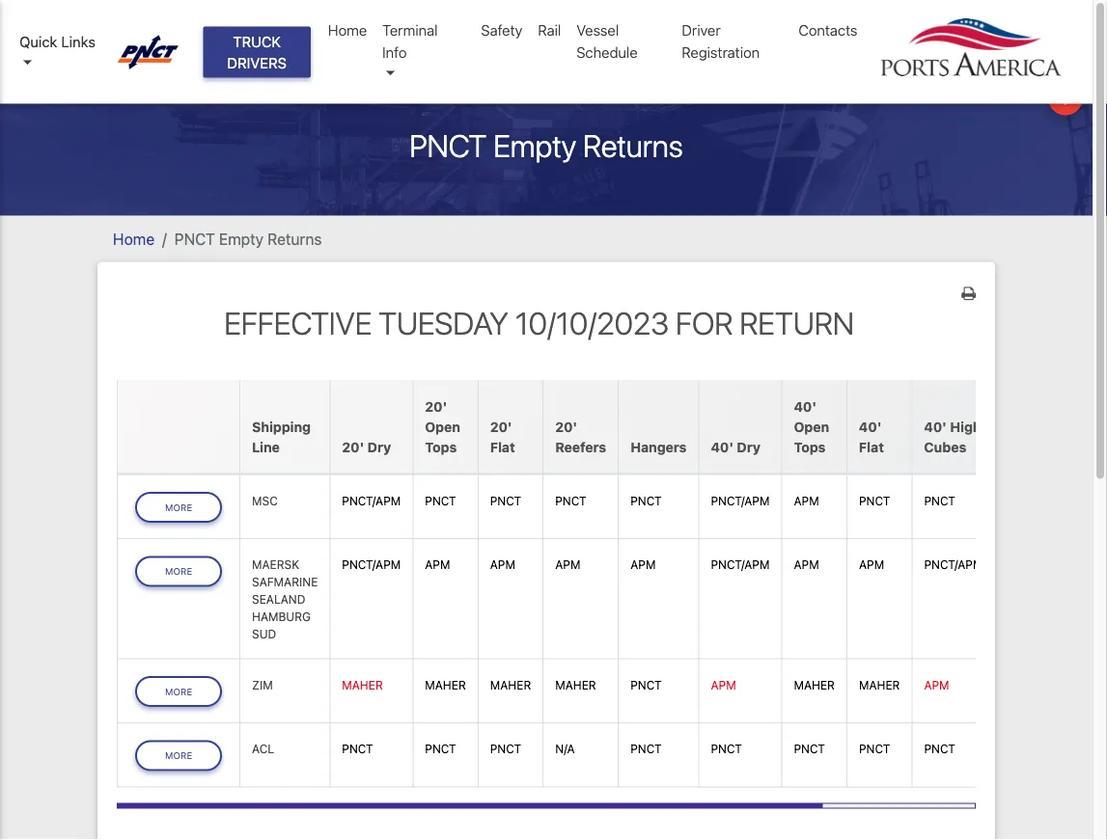 Task type: locate. For each thing, give the bounding box(es) containing it.
40' down return
[[794, 399, 817, 415]]

40' for 40' high cubes
[[924, 419, 947, 435]]

40' flat
[[859, 419, 884, 456]]

driver registration
[[682, 22, 760, 60]]

open left 20' flat
[[425, 419, 460, 435]]

tops left 20' flat
[[425, 440, 457, 456]]

40'
[[794, 399, 817, 415], [859, 419, 882, 435], [924, 419, 947, 435], [711, 440, 734, 456]]

safety
[[481, 22, 522, 39]]

terminal
[[382, 22, 438, 39]]

20' for 20' reefers
[[555, 419, 577, 435]]

1 vertical spatial empty
[[219, 230, 264, 248]]

2 flat from the left
[[859, 440, 884, 456]]

tops inside 40' open tops
[[794, 440, 826, 456]]

20' right "20' open tops"
[[490, 419, 512, 435]]

0 vertical spatial empty
[[493, 127, 576, 164]]

20'
[[425, 399, 447, 415], [490, 419, 512, 435], [555, 419, 577, 435], [342, 440, 364, 456]]

pnct/apm
[[342, 494, 401, 508], [711, 494, 770, 508], [342, 558, 401, 572], [711, 558, 770, 572], [924, 558, 983, 572]]

1 more from the top
[[165, 502, 192, 513]]

info
[[382, 43, 407, 60]]

1 horizontal spatial flat
[[859, 440, 884, 456]]

1 horizontal spatial home link
[[320, 12, 375, 49]]

5 maher from the left
[[794, 679, 835, 692]]

3 more button from the top
[[135, 677, 222, 708]]

dry for 40' dry
[[737, 440, 761, 456]]

acl
[[252, 743, 274, 756]]

0 horizontal spatial flat
[[490, 440, 515, 456]]

0 horizontal spatial dry
[[367, 440, 391, 456]]

4 more button from the top
[[135, 741, 222, 772]]

apm
[[794, 494, 819, 508], [425, 558, 450, 572], [490, 558, 515, 572], [555, 558, 580, 572], [630, 558, 656, 572], [794, 558, 819, 572], [859, 558, 884, 572], [711, 679, 736, 692], [924, 679, 949, 692]]

20' flat
[[490, 419, 515, 456]]

more for msc
[[165, 502, 192, 513]]

20' inside 20' flat
[[490, 419, 512, 435]]

reefers
[[555, 440, 606, 456]]

20' for 20' open tops
[[425, 399, 447, 415]]

20' inside "20' open tops"
[[425, 399, 447, 415]]

0 vertical spatial returns
[[583, 127, 683, 164]]

contacts
[[799, 22, 858, 39]]

more
[[165, 502, 192, 513], [165, 566, 192, 577], [165, 686, 192, 697], [165, 750, 192, 761]]

tops for 40' open tops
[[794, 440, 826, 456]]

returns
[[583, 127, 683, 164], [268, 230, 322, 248]]

1 horizontal spatial empty
[[493, 127, 576, 164]]

contacts link
[[791, 12, 865, 49]]

pnct
[[410, 127, 487, 164], [174, 230, 215, 248], [425, 494, 456, 508], [490, 494, 521, 508], [555, 494, 586, 508], [630, 494, 662, 508], [859, 494, 890, 508], [924, 494, 955, 508], [630, 679, 662, 692], [342, 743, 373, 756], [425, 743, 456, 756], [490, 743, 521, 756], [630, 743, 662, 756], [711, 743, 742, 756], [794, 743, 825, 756], [859, 743, 890, 756], [924, 743, 955, 756]]

empty
[[493, 127, 576, 164], [219, 230, 264, 248]]

0 horizontal spatial home link
[[113, 230, 155, 248]]

tuesday
[[379, 305, 508, 341]]

tops
[[425, 440, 457, 456], [794, 440, 826, 456]]

home link
[[320, 12, 375, 49], [113, 230, 155, 248]]

open for 40'
[[794, 419, 829, 435]]

effective tuesday 10/10/2023 for return
[[224, 305, 854, 341]]

more for zim
[[165, 686, 192, 697]]

pnct empty returns
[[410, 127, 683, 164], [174, 230, 322, 248]]

flat right 40' open tops
[[859, 440, 884, 456]]

2 tops from the left
[[794, 440, 826, 456]]

open
[[425, 419, 460, 435], [794, 419, 829, 435]]

1 vertical spatial returns
[[268, 230, 322, 248]]

1 vertical spatial home link
[[113, 230, 155, 248]]

flat right "20' open tops"
[[490, 440, 515, 456]]

flat
[[490, 440, 515, 456], [859, 440, 884, 456]]

0 horizontal spatial empty
[[219, 230, 264, 248]]

40' right 40' open tops
[[859, 419, 882, 435]]

for
[[676, 305, 733, 341]]

1 horizontal spatial returns
[[583, 127, 683, 164]]

open left 40' flat at the right
[[794, 419, 829, 435]]

cubes
[[924, 440, 966, 456]]

0 horizontal spatial home
[[113, 230, 155, 248]]

dry left "20' open tops"
[[367, 440, 391, 456]]

maersk safmarine sealand hamburg sud
[[252, 558, 318, 641]]

maher
[[342, 679, 383, 692], [425, 679, 466, 692], [490, 679, 531, 692], [555, 679, 596, 692], [794, 679, 835, 692], [859, 679, 900, 692]]

1 horizontal spatial tops
[[794, 440, 826, 456]]

0 vertical spatial pnct empty returns
[[410, 127, 683, 164]]

40' for 40' open tops
[[794, 399, 817, 415]]

more for acl
[[165, 750, 192, 761]]

terminal info
[[382, 22, 438, 60]]

1 horizontal spatial home
[[328, 22, 367, 39]]

1 open from the left
[[425, 419, 460, 435]]

1 more button from the top
[[135, 492, 222, 523]]

drivers
[[227, 54, 287, 71]]

20' up reefers on the right of page
[[555, 419, 577, 435]]

40' right hangers
[[711, 440, 734, 456]]

40' inside 40' open tops
[[794, 399, 817, 415]]

1 flat from the left
[[490, 440, 515, 456]]

quick
[[19, 33, 57, 49]]

driver registration link
[[674, 12, 791, 70]]

0 horizontal spatial open
[[425, 419, 460, 435]]

40' inside 40' high cubes
[[924, 419, 947, 435]]

1 vertical spatial pnct empty returns
[[174, 230, 322, 248]]

20' right shipping line
[[342, 440, 364, 456]]

safmarine
[[252, 576, 318, 589]]

quick links
[[19, 33, 95, 49]]

1 dry from the left
[[367, 440, 391, 456]]

20' for 20' dry
[[342, 440, 364, 456]]

tops left 40' flat at the right
[[794, 440, 826, 456]]

more button
[[135, 492, 222, 523], [135, 557, 222, 587], [135, 677, 222, 708], [135, 741, 222, 772]]

2 open from the left
[[794, 419, 829, 435]]

3 more from the top
[[165, 686, 192, 697]]

dry
[[367, 440, 391, 456], [737, 440, 761, 456]]

0 vertical spatial home link
[[320, 12, 375, 49]]

40' inside 40' flat
[[859, 419, 882, 435]]

2 dry from the left
[[737, 440, 761, 456]]

0 horizontal spatial tops
[[425, 440, 457, 456]]

1 horizontal spatial open
[[794, 419, 829, 435]]

2 more button from the top
[[135, 557, 222, 587]]

0 horizontal spatial returns
[[268, 230, 322, 248]]

flat for 20' flat
[[490, 440, 515, 456]]

tops inside "20' open tops"
[[425, 440, 457, 456]]

0 vertical spatial home
[[328, 22, 367, 39]]

tops for 20' open tops
[[425, 440, 457, 456]]

20' down "tuesday"
[[425, 399, 447, 415]]

print image
[[961, 286, 976, 301]]

flat for 40' flat
[[859, 440, 884, 456]]

1 horizontal spatial dry
[[737, 440, 761, 456]]

40' high cubes
[[924, 419, 981, 456]]

high
[[950, 419, 981, 435]]

shipping line
[[252, 419, 311, 456]]

1 vertical spatial home
[[113, 230, 155, 248]]

msc
[[252, 494, 278, 508]]

1 tops from the left
[[425, 440, 457, 456]]

dry for 20' dry
[[367, 440, 391, 456]]

home
[[328, 22, 367, 39], [113, 230, 155, 248]]

dry left 40' open tops
[[737, 440, 761, 456]]

safety link
[[473, 12, 530, 49]]

4 more from the top
[[165, 750, 192, 761]]

2 more from the top
[[165, 566, 192, 577]]

40' up cubes
[[924, 419, 947, 435]]

20' inside 20' reefers
[[555, 419, 577, 435]]

0 horizontal spatial pnct empty returns
[[174, 230, 322, 248]]



Task type: vqa. For each thing, say whether or not it's contained in the screenshot.
Shipping Line
yes



Task type: describe. For each thing, give the bounding box(es) containing it.
truck drivers link
[[203, 26, 311, 77]]

vessel schedule link
[[569, 12, 674, 70]]

40' dry
[[711, 440, 761, 456]]

return
[[740, 305, 854, 341]]

sud
[[252, 628, 276, 641]]

driver
[[682, 22, 721, 39]]

more button for acl
[[135, 741, 222, 772]]

more for maersk safmarine sealand hamburg sud
[[165, 566, 192, 577]]

3 maher from the left
[[490, 679, 531, 692]]

more button for zim
[[135, 677, 222, 708]]

1 maher from the left
[[342, 679, 383, 692]]

zim
[[252, 679, 273, 692]]

vessel
[[576, 22, 619, 39]]

20' open tops
[[425, 399, 460, 456]]

40' open tops
[[794, 399, 829, 456]]

terminal info link
[[375, 12, 473, 92]]

10/10/2023
[[515, 305, 669, 341]]

6 maher from the left
[[859, 679, 900, 692]]

2 maher from the left
[[425, 679, 466, 692]]

n/a
[[555, 743, 575, 756]]

shipping
[[252, 419, 311, 435]]

rail link
[[530, 12, 569, 49]]

more button for msc
[[135, 492, 222, 523]]

vessel schedule
[[576, 22, 638, 60]]

sealand
[[252, 593, 305, 607]]

rail
[[538, 22, 561, 39]]

schedule
[[576, 43, 638, 60]]

open for 20'
[[425, 419, 460, 435]]

4 maher from the left
[[555, 679, 596, 692]]

40' for 40' dry
[[711, 440, 734, 456]]

registration
[[682, 43, 760, 60]]

40' for 40' flat
[[859, 419, 882, 435]]

effective
[[224, 305, 372, 341]]

links
[[61, 33, 95, 49]]

hangers
[[630, 440, 687, 456]]

20' dry
[[342, 440, 391, 456]]

quick links link
[[19, 30, 100, 74]]

truck
[[233, 33, 281, 49]]

more button for maersk safmarine sealand hamburg sud
[[135, 557, 222, 587]]

20' for 20' flat
[[490, 419, 512, 435]]

truck drivers
[[227, 33, 287, 71]]

line
[[252, 440, 280, 456]]

20' reefers
[[555, 419, 606, 456]]

1 horizontal spatial pnct empty returns
[[410, 127, 683, 164]]

maersk
[[252, 558, 299, 572]]

hamburg
[[252, 611, 311, 624]]



